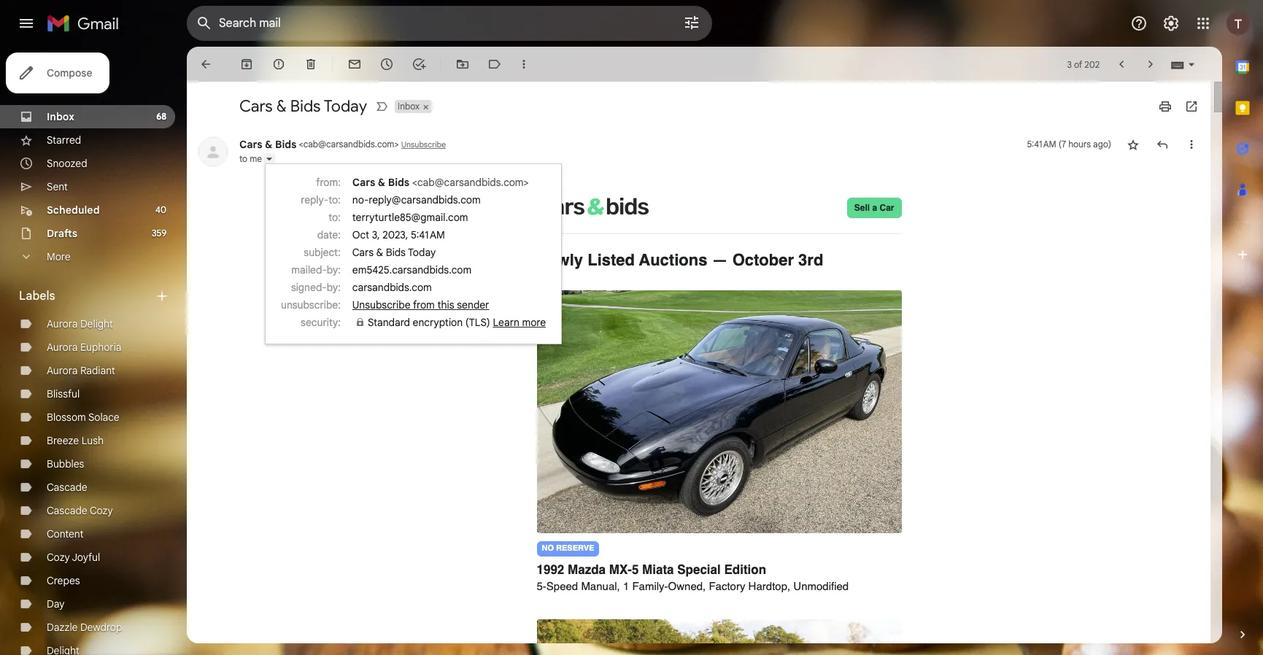 Task type: locate. For each thing, give the bounding box(es) containing it.
unsubscribe up standard
[[352, 298, 411, 312]]

cozy
[[90, 504, 113, 517], [47, 551, 70, 564]]

mx-
[[609, 562, 632, 577]]

5:41 am (7 hours ago) cell
[[1027, 137, 1111, 152]]

by: down subject:
[[327, 263, 341, 277]]

cars & bids < cab@carsandbids.com >
[[352, 176, 529, 189]]

40
[[155, 204, 166, 215]]

newer image
[[1114, 57, 1129, 72]]

5:41 am inside cell
[[1027, 139, 1056, 150]]

2 aurora from the top
[[47, 341, 78, 354]]

manual,
[[581, 580, 620, 592]]

reply-to:
[[301, 193, 341, 207]]

cars & bids today up cars & bids cell
[[239, 96, 367, 116]]

1
[[623, 580, 629, 592]]

cars & bids cell
[[239, 138, 401, 151]]

speed
[[546, 580, 578, 592]]

cars & bids today down 2023,
[[352, 246, 436, 259]]

show details image
[[265, 155, 274, 163]]

inbox link
[[47, 110, 74, 123]]

by: down mailed-by:
[[327, 281, 341, 294]]

0 vertical spatial <
[[299, 139, 303, 150]]

ago)
[[1093, 139, 1111, 150]]

inbox
[[398, 101, 420, 112], [47, 110, 74, 123]]

1 horizontal spatial inbox
[[398, 101, 420, 112]]

3
[[1067, 59, 1072, 70]]

day
[[47, 598, 65, 611]]

today up em5425.carsandbids.com
[[408, 246, 436, 259]]

cab@carsandbids.com up reply@carsandbids.com
[[417, 176, 524, 189]]

cars
[[239, 96, 273, 116], [239, 138, 262, 151], [352, 176, 375, 189], [352, 246, 374, 259]]

newly listed auctions — october 3rd
[[537, 251, 823, 269]]

sell
[[854, 203, 870, 213]]

settings image
[[1162, 15, 1180, 32]]

<
[[299, 139, 303, 150], [412, 176, 417, 189]]

subject:
[[304, 246, 341, 259]]

tab list
[[1222, 47, 1263, 603]]

cascade down cascade link
[[47, 504, 87, 517]]

3 aurora from the top
[[47, 364, 78, 377]]

signed-by:
[[291, 281, 341, 294]]

0 vertical spatial >
[[394, 139, 399, 150]]

1 vertical spatial by:
[[327, 281, 341, 294]]

inbox up 'starred' link
[[47, 110, 74, 123]]

aurora for aurora radiant
[[47, 364, 78, 377]]

cell
[[352, 176, 529, 189]]

to: up date:
[[329, 211, 341, 224]]

a
[[872, 203, 877, 213]]

cozy joyful
[[47, 551, 100, 564]]

move to image
[[455, 57, 470, 72]]

inbox inside labels 'navigation'
[[47, 110, 74, 123]]

68
[[156, 111, 166, 122]]

labels image
[[487, 57, 502, 72]]

radiant
[[80, 364, 115, 377]]

2 by: from the top
[[327, 281, 341, 294]]

unsubscribe up cars & bids < cab@carsandbids.com >
[[401, 140, 446, 150]]

aurora radiant link
[[47, 364, 115, 377]]

more
[[47, 250, 70, 263]]

delete image
[[304, 57, 318, 72]]

2 vertical spatial aurora
[[47, 364, 78, 377]]

cab@carsandbids.com
[[303, 139, 394, 150], [417, 176, 524, 189]]

sent
[[47, 180, 68, 193]]

None search field
[[187, 6, 712, 41]]

reply-
[[301, 193, 329, 207]]

aurora up aurora euphoria
[[47, 317, 78, 331]]

1 horizontal spatial <
[[412, 176, 417, 189]]

0 horizontal spatial >
[[394, 139, 399, 150]]

select input tool image
[[1187, 59, 1196, 70]]

0 vertical spatial to:
[[329, 193, 341, 207]]

1 vertical spatial to:
[[329, 211, 341, 224]]

cascade
[[47, 481, 87, 494], [47, 504, 87, 517]]

202
[[1085, 59, 1100, 70]]

more
[[522, 316, 546, 329]]

aurora
[[47, 317, 78, 331], [47, 341, 78, 354], [47, 364, 78, 377]]

breeze lush
[[47, 434, 104, 447]]

0 horizontal spatial inbox
[[47, 110, 74, 123]]

1 vertical spatial aurora
[[47, 341, 78, 354]]

> inside cars & bids < cab@carsandbids.com > unsubscribe
[[394, 139, 399, 150]]

cascade down bubbles link
[[47, 481, 87, 494]]

>
[[394, 139, 399, 150], [524, 176, 529, 189]]

cars down oct at the left top of page
[[352, 246, 374, 259]]

< inside cars & bids < cab@carsandbids.com > unsubscribe
[[299, 139, 303, 150]]

0 vertical spatial aurora
[[47, 317, 78, 331]]

scheduled
[[47, 204, 100, 217]]

0 vertical spatial unsubscribe
[[401, 140, 446, 150]]

0 vertical spatial cascade
[[47, 481, 87, 494]]

dazzle
[[47, 621, 78, 634]]

of
[[1074, 59, 1082, 70]]

0 horizontal spatial <
[[299, 139, 303, 150]]

1 cascade from the top
[[47, 481, 87, 494]]

cab@carsandbids.com up from:
[[303, 139, 394, 150]]

1 horizontal spatial >
[[524, 176, 529, 189]]

no
[[542, 544, 554, 553]]

today up cars & bids < cab@carsandbids.com > unsubscribe
[[324, 96, 367, 116]]

& down report spam "image"
[[276, 96, 287, 116]]

0 horizontal spatial cab@carsandbids.com
[[303, 139, 394, 150]]

to: down from:
[[329, 193, 341, 207]]

aurora down aurora delight
[[47, 341, 78, 354]]

cascade link
[[47, 481, 87, 494]]

unsubscribe:
[[281, 298, 341, 312]]

—
[[712, 251, 728, 269]]

crepes link
[[47, 574, 80, 587]]

1 horizontal spatial cab@carsandbids.com
[[417, 176, 524, 189]]

to:
[[329, 193, 341, 207], [329, 211, 341, 224]]

1 aurora from the top
[[47, 317, 78, 331]]

unmodified
[[793, 580, 849, 592]]

2 cascade from the top
[[47, 504, 87, 517]]

learn more link
[[493, 316, 546, 329]]

oct
[[352, 228, 369, 242]]

not starred image
[[1126, 137, 1141, 152]]

cab@carsandbids.com inside cars & bids < cab@carsandbids.com > unsubscribe
[[303, 139, 394, 150]]

1 vertical spatial >
[[524, 176, 529, 189]]

1 horizontal spatial 5:41 am
[[1027, 139, 1056, 150]]

1 vertical spatial 5:41 am
[[411, 228, 445, 242]]

main menu image
[[18, 15, 35, 32]]

search mail image
[[191, 10, 217, 36]]

0 vertical spatial cab@carsandbids.com
[[303, 139, 394, 150]]

cars & bids today
[[239, 96, 367, 116], [352, 246, 436, 259]]

today
[[324, 96, 367, 116], [408, 246, 436, 259]]

delight
[[80, 317, 113, 331]]

1 by: from the top
[[327, 263, 341, 277]]

0 vertical spatial cozy
[[90, 504, 113, 517]]

learn
[[493, 316, 520, 329]]

car
[[880, 203, 894, 213]]

(7
[[1059, 139, 1066, 150]]

cell containing cars & bids
[[352, 176, 529, 189]]

blossom solace link
[[47, 411, 119, 424]]

inbox inside button
[[398, 101, 420, 112]]

1 vertical spatial <
[[412, 176, 417, 189]]

0 vertical spatial 5:41 am
[[1027, 139, 1056, 150]]

aurora up the 'blissful'
[[47, 364, 78, 377]]

inbox button
[[395, 100, 421, 113]]

1 vertical spatial cab@carsandbids.com
[[417, 176, 524, 189]]

0 horizontal spatial cozy
[[47, 551, 70, 564]]

0 horizontal spatial today
[[324, 96, 367, 116]]

1 vertical spatial today
[[408, 246, 436, 259]]

learn more
[[493, 316, 546, 329]]

unsubscribe inside cars & bids < cab@carsandbids.com > unsubscribe
[[401, 140, 446, 150]]

1 horizontal spatial today
[[408, 246, 436, 259]]

support image
[[1130, 15, 1148, 32]]

unsubscribe
[[401, 140, 446, 150], [352, 298, 411, 312]]

0 vertical spatial by:
[[327, 263, 341, 277]]

1 horizontal spatial cozy
[[90, 504, 113, 517]]

unsubscribe from this sender
[[352, 298, 489, 312]]

> for cars & bids < cab@carsandbids.com >
[[524, 176, 529, 189]]

drafts
[[47, 227, 77, 240]]

& up show details icon at top left
[[265, 138, 272, 151]]

carsandbids.com
[[352, 281, 432, 294]]

1 vertical spatial cascade
[[47, 504, 87, 517]]

5:41 am left the (7
[[1027, 139, 1056, 150]]

more image
[[517, 57, 531, 72]]

5:41 am down terryturtle85@gmail.com
[[411, 228, 445, 242]]

aurora euphoria link
[[47, 341, 122, 354]]

archive image
[[239, 57, 254, 72]]

sender
[[457, 298, 489, 312]]

1 vertical spatial cars & bids today
[[352, 246, 436, 259]]

2023,
[[383, 228, 408, 242]]

0 horizontal spatial 5:41 am
[[411, 228, 445, 242]]

inbox up unsubscribe link
[[398, 101, 420, 112]]



Task type: describe. For each thing, give the bounding box(es) containing it.
1 vertical spatial unsubscribe
[[352, 298, 411, 312]]

mark as unread image
[[347, 57, 362, 72]]

starred link
[[47, 134, 81, 147]]

date:
[[317, 228, 341, 242]]

terryturtle85@gmail.com
[[352, 211, 468, 224]]

3,
[[372, 228, 380, 242]]

scheduled link
[[47, 204, 100, 217]]

snoozed link
[[47, 157, 87, 170]]

sell a car
[[854, 203, 894, 213]]

& up no-reply@carsandbids.com
[[378, 176, 385, 189]]

drafts link
[[47, 227, 77, 240]]

0 vertical spatial today
[[324, 96, 367, 116]]

oct 3, 2023, 5:41 am
[[352, 228, 445, 242]]

cascade for cascade link
[[47, 481, 87, 494]]

blossom solace
[[47, 411, 119, 424]]

aurora euphoria
[[47, 341, 122, 354]]

advanced search options image
[[677, 8, 706, 37]]

starred
[[47, 134, 81, 147]]

1992
[[537, 562, 564, 577]]

unsubscribe link
[[401, 140, 446, 150]]

reserve
[[556, 544, 594, 553]]

gmail image
[[47, 9, 126, 38]]

& down 3,
[[376, 246, 383, 259]]

1992 mazda mx-5 miata special edition link
[[537, 562, 766, 577]]

dewdrop
[[80, 621, 122, 634]]

cars down "archive" icon
[[239, 96, 273, 116]]

(tls)
[[465, 316, 490, 329]]

by: for signed-
[[327, 281, 341, 294]]

this
[[437, 298, 454, 312]]

security:
[[301, 316, 341, 329]]

Search mail text field
[[219, 16, 642, 31]]

359
[[152, 228, 166, 239]]

cab@carsandbids.com for cars & bids < cab@carsandbids.com >
[[417, 176, 524, 189]]

by: for mailed-
[[327, 263, 341, 277]]

aurora radiant
[[47, 364, 115, 377]]

older image
[[1143, 57, 1158, 72]]

aurora delight link
[[47, 317, 113, 331]]

aurora for aurora euphoria
[[47, 341, 78, 354]]

2 to: from the top
[[329, 211, 341, 224]]

compose
[[47, 66, 92, 80]]

0 vertical spatial cars & bids today
[[239, 96, 367, 116]]

back to inbox image
[[198, 57, 213, 72]]

solace
[[88, 411, 119, 424]]

report spam image
[[271, 57, 286, 72]]

joyful
[[72, 551, 100, 564]]

reply@carsandbids.com
[[369, 193, 481, 207]]

cars up to me on the top left of the page
[[239, 138, 262, 151]]

hardtop,
[[748, 580, 790, 592]]

> for cars & bids < cab@carsandbids.com > unsubscribe
[[394, 139, 399, 150]]

labels navigation
[[0, 47, 187, 655]]

mailed-by:
[[291, 263, 341, 277]]

em5425.carsandbids.com
[[352, 263, 472, 277]]

blossom
[[47, 411, 86, 424]]

standard encryption (tls)
[[365, 316, 490, 329]]

me
[[250, 153, 262, 164]]

blissful
[[47, 387, 80, 401]]

cozy joyful link
[[47, 551, 100, 564]]

day link
[[47, 598, 65, 611]]

special
[[677, 562, 721, 577]]

mazda
[[568, 562, 606, 577]]

Not starred checkbox
[[1126, 137, 1141, 152]]

< for cars & bids < cab@carsandbids.com >
[[412, 176, 417, 189]]

5-
[[537, 580, 546, 592]]

bubbles link
[[47, 458, 84, 471]]

more button
[[0, 245, 175, 269]]

owned,
[[668, 580, 706, 592]]

aurora delight
[[47, 317, 113, 331]]

bubbles
[[47, 458, 84, 471]]

breeze
[[47, 434, 79, 447]]

content
[[47, 528, 84, 541]]

snooze image
[[379, 57, 394, 72]]

auctions
[[639, 251, 707, 269]]

aurora for aurora delight
[[47, 317, 78, 331]]

to
[[239, 153, 247, 164]]

cars & bids image
[[537, 194, 652, 219]]

sent link
[[47, 180, 68, 193]]

inbox for the inbox link
[[47, 110, 74, 123]]

inbox for inbox button
[[398, 101, 420, 112]]

3rd
[[798, 251, 823, 269]]

no-
[[352, 193, 369, 207]]

cars up no-
[[352, 176, 375, 189]]

add to tasks image
[[412, 57, 426, 72]]

miata
[[642, 562, 674, 577]]

< for cars & bids < cab@carsandbids.com > unsubscribe
[[299, 139, 303, 150]]

cascade for cascade cozy
[[47, 504, 87, 517]]

no reserve
[[542, 544, 594, 553]]

october
[[732, 251, 794, 269]]

encryption
[[413, 316, 463, 329]]

compose button
[[6, 53, 110, 93]]

from
[[413, 298, 435, 312]]

1 to: from the top
[[329, 193, 341, 207]]

1992 mazda mx-5 miata special edition 5-speed manual, 1 family-owned, factory hardtop, unmodified
[[537, 562, 849, 592]]

crepes
[[47, 574, 80, 587]]

1 vertical spatial cozy
[[47, 551, 70, 564]]

dazzle dewdrop link
[[47, 621, 122, 634]]

factory
[[709, 580, 745, 592]]

edition
[[724, 562, 766, 577]]

signed-
[[291, 281, 327, 294]]

5
[[632, 562, 639, 577]]

standard
[[368, 316, 410, 329]]

5:41 am (7 hours ago)
[[1027, 139, 1111, 150]]

snoozed
[[47, 157, 87, 170]]

labels heading
[[19, 289, 155, 304]]

lush
[[82, 434, 104, 447]]

hours
[[1068, 139, 1091, 150]]

cab@carsandbids.com for cars & bids < cab@carsandbids.com > unsubscribe
[[303, 139, 394, 150]]

breeze lush link
[[47, 434, 104, 447]]



Task type: vqa. For each thing, say whether or not it's contained in the screenshot.
Cascade corresponding to Cascade link
yes



